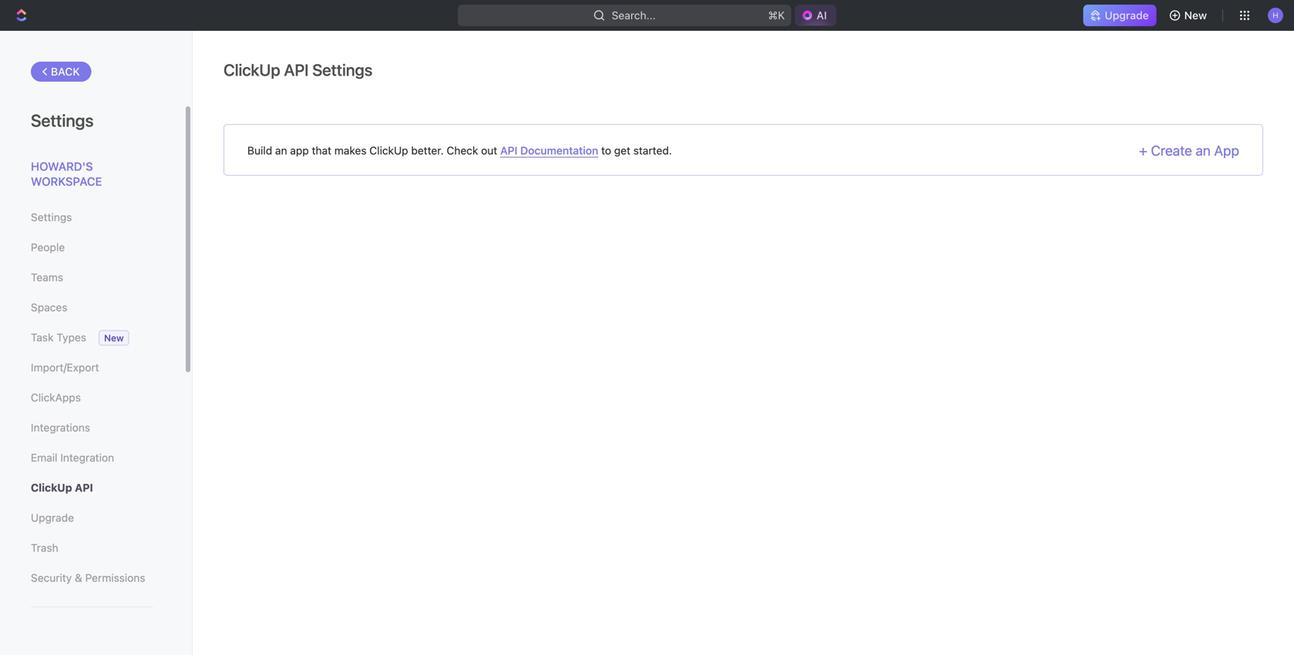 Task type: vqa. For each thing, say whether or not it's contained in the screenshot.
ClickUp API link
yes



Task type: locate. For each thing, give the bounding box(es) containing it.
new inside "settings" element
[[104, 333, 124, 344]]

2 vertical spatial clickup
[[31, 482, 72, 494]]

1 horizontal spatial upgrade link
[[1084, 5, 1157, 26]]

task
[[31, 331, 54, 344]]

teams link
[[31, 265, 153, 291]]

import/export
[[31, 361, 99, 374]]

new inside button
[[1185, 9, 1208, 22]]

0 vertical spatial new
[[1185, 9, 1208, 22]]

settings element
[[0, 31, 193, 656]]

new button
[[1164, 3, 1217, 28]]

upgrade link
[[1084, 5, 1157, 26], [31, 505, 153, 531]]

security
[[31, 572, 72, 585]]

2 horizontal spatial api
[[501, 144, 518, 157]]

clickup
[[224, 60, 280, 79], [370, 144, 409, 157], [31, 482, 72, 494]]

0 vertical spatial clickup
[[224, 60, 280, 79]]

api inside "settings" element
[[75, 482, 93, 494]]

to
[[602, 144, 612, 157]]

trash
[[31, 542, 58, 555]]

1 vertical spatial settings
[[31, 110, 94, 130]]

upgrade left new button
[[1106, 9, 1150, 22]]

workspace
[[31, 175, 102, 188]]

0 vertical spatial settings
[[313, 60, 373, 79]]

people link
[[31, 234, 153, 261]]

documentation
[[521, 144, 599, 157]]

1 horizontal spatial clickup
[[224, 60, 280, 79]]

+
[[1140, 142, 1148, 159]]

upgrade link left new button
[[1084, 5, 1157, 26]]

0 horizontal spatial api
[[75, 482, 93, 494]]

clickup inside "settings" element
[[31, 482, 72, 494]]

1 horizontal spatial an
[[1196, 142, 1212, 159]]

2 vertical spatial api
[[75, 482, 93, 494]]

settings
[[313, 60, 373, 79], [31, 110, 94, 130], [31, 211, 72, 224]]

clickapps link
[[31, 385, 153, 411]]

upgrade
[[1106, 9, 1150, 22], [31, 512, 74, 524]]

api
[[284, 60, 309, 79], [501, 144, 518, 157], [75, 482, 93, 494]]

email integration
[[31, 452, 114, 464]]

security & permissions link
[[31, 565, 153, 592]]

1 vertical spatial upgrade
[[31, 512, 74, 524]]

integrations
[[31, 422, 90, 434]]

1 horizontal spatial upgrade
[[1106, 9, 1150, 22]]

integration
[[60, 452, 114, 464]]

an
[[1196, 142, 1212, 159], [275, 144, 287, 157]]

api for clickup api settings
[[284, 60, 309, 79]]

back
[[51, 65, 80, 78]]

0 vertical spatial upgrade
[[1106, 9, 1150, 22]]

email
[[31, 452, 57, 464]]

1 horizontal spatial api
[[284, 60, 309, 79]]

permissions
[[85, 572, 145, 585]]

upgrade up trash
[[31, 512, 74, 524]]

0 horizontal spatial upgrade
[[31, 512, 74, 524]]

0 vertical spatial api
[[284, 60, 309, 79]]

0 horizontal spatial upgrade link
[[31, 505, 153, 531]]

1 vertical spatial clickup
[[370, 144, 409, 157]]

0 horizontal spatial new
[[104, 333, 124, 344]]

1 vertical spatial api
[[501, 144, 518, 157]]

0 horizontal spatial clickup
[[31, 482, 72, 494]]

build an app that makes clickup better. check out api documentation to get started.
[[248, 144, 672, 157]]

makes
[[335, 144, 367, 157]]

search...
[[612, 9, 656, 22]]

api for clickup api
[[75, 482, 93, 494]]

1 vertical spatial upgrade link
[[31, 505, 153, 531]]

api documentation link
[[501, 144, 599, 158]]

task types
[[31, 331, 86, 344]]

1 horizontal spatial new
[[1185, 9, 1208, 22]]

better.
[[411, 144, 444, 157]]

0 vertical spatial upgrade link
[[1084, 5, 1157, 26]]

+ create an app
[[1140, 142, 1240, 159]]

1 vertical spatial new
[[104, 333, 124, 344]]

build
[[248, 144, 272, 157]]

integrations link
[[31, 415, 153, 441]]

upgrade link up trash link
[[31, 505, 153, 531]]

new
[[1185, 9, 1208, 22], [104, 333, 124, 344]]



Task type: describe. For each thing, give the bounding box(es) containing it.
check
[[447, 144, 478, 157]]

security & permissions
[[31, 572, 145, 585]]

back link
[[31, 62, 92, 82]]

ai
[[817, 9, 828, 22]]

that
[[312, 144, 332, 157]]

clickup api settings
[[224, 60, 373, 79]]

&
[[75, 572, 82, 585]]

2 horizontal spatial clickup
[[370, 144, 409, 157]]

types
[[57, 331, 86, 344]]

ai button
[[796, 5, 837, 26]]

2 vertical spatial settings
[[31, 211, 72, 224]]

settings link
[[31, 204, 153, 231]]

spaces
[[31, 301, 67, 314]]

clickup for clickup api
[[31, 482, 72, 494]]

get
[[615, 144, 631, 157]]

howard's
[[31, 160, 93, 173]]

clickapps
[[31, 391, 81, 404]]

h
[[1274, 11, 1279, 20]]

out
[[481, 144, 498, 157]]

spaces link
[[31, 295, 153, 321]]

people
[[31, 241, 65, 254]]

⌘k
[[769, 9, 786, 22]]

trash link
[[31, 535, 153, 561]]

clickup for clickup api settings
[[224, 60, 280, 79]]

0 horizontal spatial an
[[275, 144, 287, 157]]

app
[[290, 144, 309, 157]]

h button
[[1264, 3, 1289, 28]]

create
[[1152, 142, 1193, 159]]

upgrade inside "settings" element
[[31, 512, 74, 524]]

clickup api link
[[31, 475, 153, 501]]

teams
[[31, 271, 63, 284]]

howard's workspace
[[31, 160, 102, 188]]

app
[[1215, 142, 1240, 159]]

import/export link
[[31, 355, 153, 381]]

clickup api
[[31, 482, 93, 494]]

started.
[[634, 144, 672, 157]]

email integration link
[[31, 445, 153, 471]]



